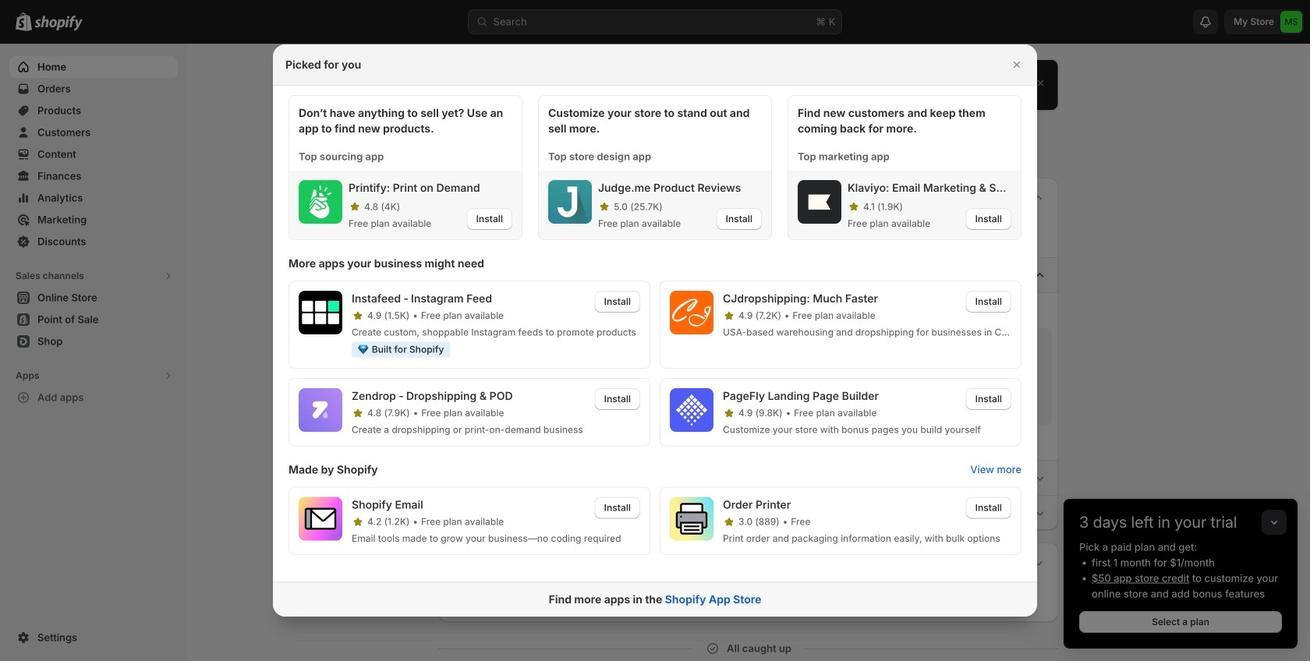 Task type: vqa. For each thing, say whether or not it's contained in the screenshot.
Your related to Your trial just started
no



Task type: describe. For each thing, give the bounding box(es) containing it.
mark customize your online store as done image
[[450, 432, 466, 448]]

mark add your first product as not done image
[[450, 306, 466, 321]]

add a custom domain group
[[444, 328, 1052, 425]]

guide categories group
[[438, 257, 1059, 530]]



Task type: locate. For each thing, give the bounding box(es) containing it.
mark add a custom domain as done image
[[450, 335, 466, 350]]

dialog
[[0, 44, 1310, 617]]

built for shopify image
[[358, 345, 369, 354]]

sell online group
[[438, 257, 1059, 460]]

setup guide region
[[438, 178, 1059, 530]]

shopify image
[[34, 15, 83, 31]]



